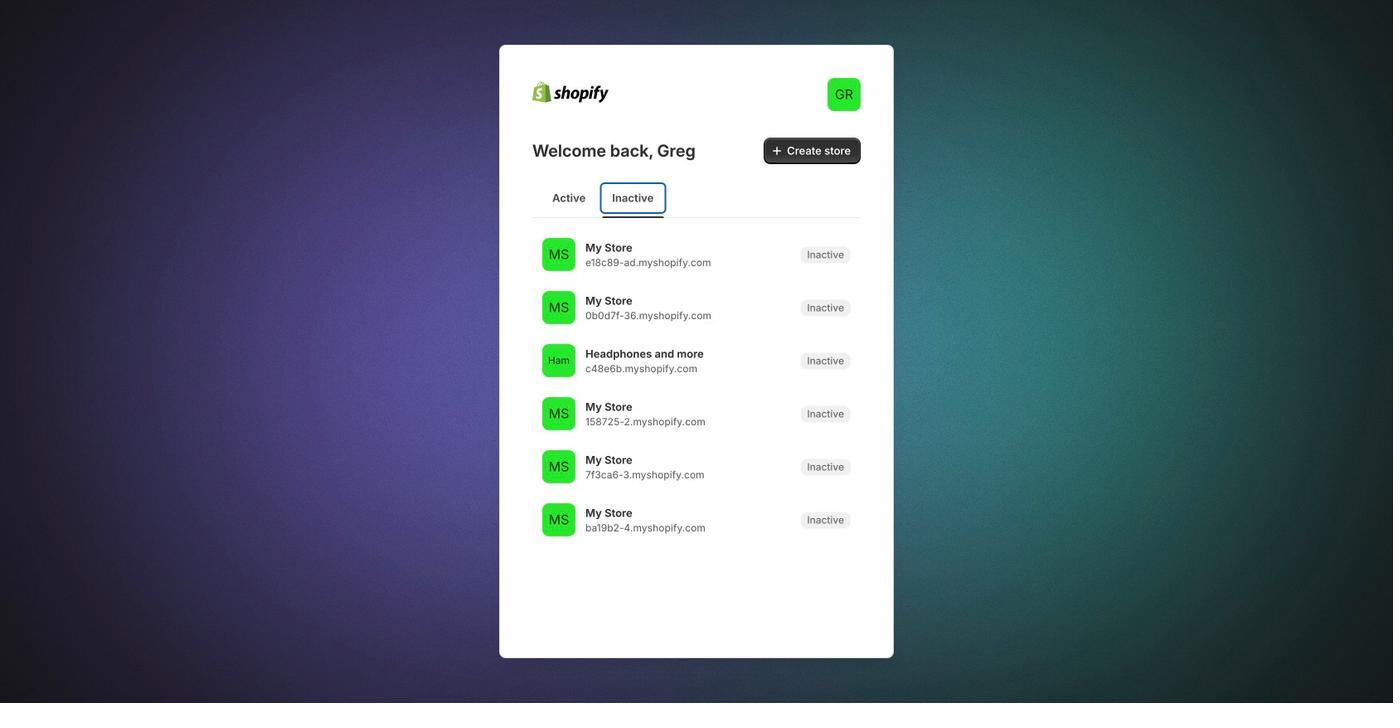 Task type: describe. For each thing, give the bounding box(es) containing it.
greg robinson image
[[828, 78, 861, 111]]

2 my store image from the top
[[543, 397, 576, 431]]

headphones and more image
[[543, 344, 576, 377]]



Task type: locate. For each thing, give the bounding box(es) containing it.
my store image
[[543, 238, 576, 271], [543, 397, 576, 431], [543, 504, 576, 537]]

3 my store image from the top
[[543, 504, 576, 537]]

1 vertical spatial my store image
[[543, 397, 576, 431]]

1 vertical spatial my store image
[[543, 450, 576, 484]]

1 my store image from the top
[[543, 238, 576, 271]]

0 vertical spatial my store image
[[543, 291, 576, 324]]

shopify image
[[533, 82, 609, 103]]

0 vertical spatial my store image
[[543, 238, 576, 271]]

2 my store image from the top
[[543, 450, 576, 484]]

2 vertical spatial my store image
[[543, 504, 576, 537]]

1 my store image from the top
[[543, 291, 576, 324]]

my store image
[[543, 291, 576, 324], [543, 450, 576, 484]]

tab list
[[539, 178, 855, 218]]



Task type: vqa. For each thing, say whether or not it's contained in the screenshot.
Greg Robinson icon
yes



